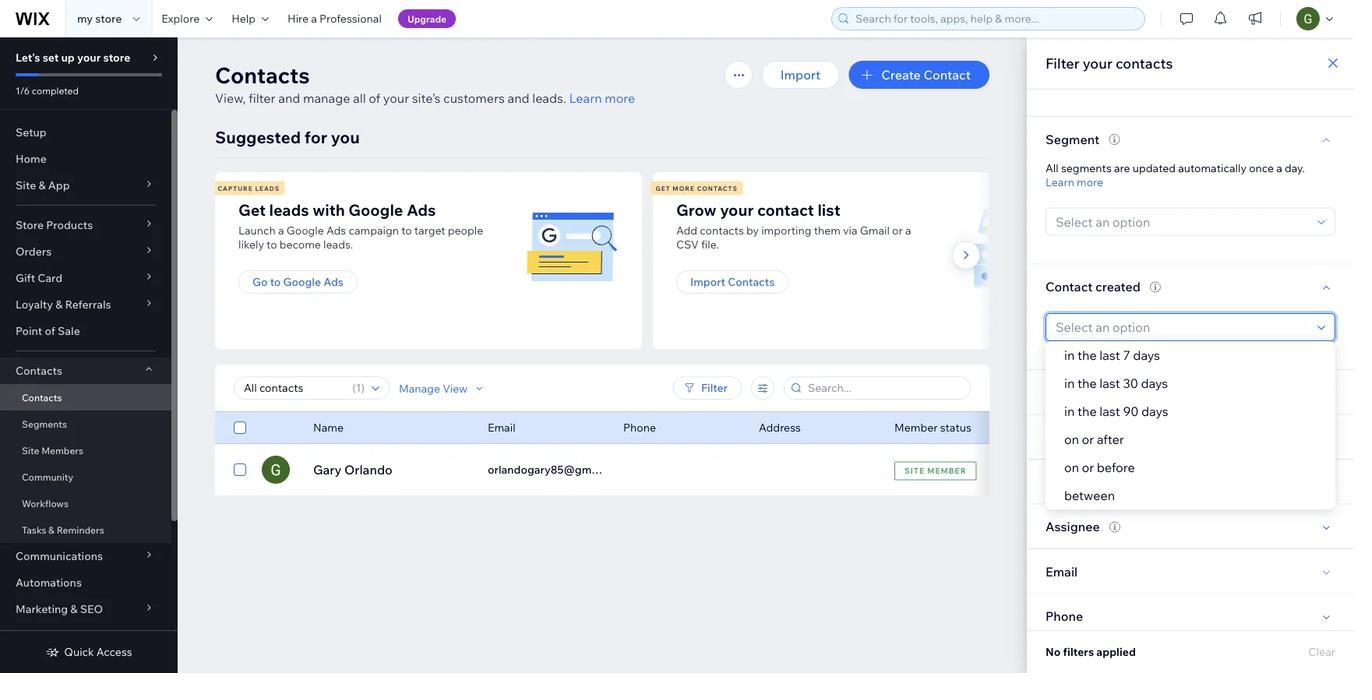 Task type: describe. For each thing, give the bounding box(es) containing it.
campaign
[[349, 224, 399, 237]]

site & app button
[[0, 172, 171, 199]]

communications button
[[0, 543, 171, 570]]

number of purchases
[[1046, 429, 1172, 445]]

in the last 30 days
[[1064, 376, 1168, 391]]

7
[[1123, 347, 1130, 363]]

0 vertical spatial store
[[95, 12, 122, 25]]

filter your contacts
[[1046, 54, 1173, 72]]

tasks & reminders
[[22, 524, 104, 536]]

days for in the last 7 days
[[1133, 347, 1160, 363]]

learn more button for all segments are updated automatically once a day.
[[1046, 175, 1103, 189]]

view,
[[215, 90, 246, 106]]

in the last 7 days
[[1064, 347, 1160, 363]]

1 vertical spatial member
[[927, 466, 967, 476]]

learn inside all segments are updated automatically once a day. learn more
[[1046, 175, 1074, 189]]

all
[[353, 90, 366, 106]]

help
[[232, 12, 256, 25]]

contacts
[[697, 184, 738, 192]]

contact created
[[1046, 279, 1141, 294]]

no filters applied
[[1046, 645, 1136, 659]]

seo
[[80, 602, 103, 616]]

0 vertical spatial google
[[348, 200, 403, 219]]

learn inside contacts view, filter and manage all of your site's customers and leads. learn more
[[569, 90, 602, 106]]

contacts inside contacts view, filter and manage all of your site's customers and leads. learn more
[[215, 61, 310, 88]]

workflows
[[22, 497, 69, 509]]

point of sale
[[16, 324, 80, 338]]

capture leads
[[218, 184, 280, 192]]

workflows link
[[0, 490, 171, 517]]

are
[[1114, 161, 1130, 175]]

activity
[[1074, 384, 1117, 400]]

completed
[[32, 85, 79, 96]]

leads. inside get leads with google ads launch a google ads campaign to target people likely to become leads.
[[323, 238, 353, 251]]

contact inside the create contact button
[[924, 67, 971, 83]]

tasks & reminders link
[[0, 517, 171, 543]]

home link
[[0, 146, 171, 172]]

created
[[1096, 279, 1141, 294]]

quick
[[64, 645, 94, 659]]

your inside sidebar element
[[77, 51, 101, 64]]

gmail
[[860, 224, 890, 237]]

member status
[[894, 421, 971, 434]]

manage view button
[[399, 381, 486, 395]]

1 vertical spatial to
[[267, 238, 277, 251]]

1 horizontal spatial phone
[[1046, 608, 1083, 624]]

filter
[[249, 90, 276, 106]]

1 vertical spatial email
[[1046, 564, 1078, 579]]

get
[[656, 184, 671, 192]]

all segments are updated automatically once a day. learn more
[[1046, 161, 1305, 189]]

create contact button
[[849, 61, 989, 89]]

analytics & reports
[[16, 629, 116, 642]]

more
[[673, 184, 695, 192]]

last for 90
[[1100, 404, 1120, 419]]

or for on or before
[[1082, 460, 1094, 475]]

1 vertical spatial contact
[[1046, 279, 1093, 294]]

community
[[22, 471, 73, 483]]

filters
[[1063, 645, 1094, 659]]

contacts inside popup button
[[16, 364, 62, 377]]

on or after
[[1064, 432, 1124, 447]]

1/6 completed
[[16, 85, 79, 96]]

applied
[[1096, 645, 1136, 659]]

Search... field
[[803, 377, 965, 399]]

or inside the grow your contact list add contacts by importing them via gmail or a csv file.
[[892, 224, 903, 237]]

create contact
[[881, 67, 971, 83]]

last for 30
[[1100, 376, 1120, 391]]

to inside go to google ads button
[[270, 275, 281, 289]]

0 vertical spatial ads
[[407, 200, 436, 219]]

home
[[16, 152, 47, 166]]

0 horizontal spatial email
[[488, 421, 515, 434]]

go
[[252, 275, 268, 289]]

& for site
[[38, 178, 46, 192]]

by
[[746, 224, 759, 237]]

Search for tools, apps, help & more... field
[[851, 8, 1140, 30]]

learn more button for view, filter and manage all of your site's customers and leads.
[[569, 89, 635, 108]]

in for in the last 7 days
[[1064, 347, 1075, 363]]

manage view
[[399, 381, 468, 395]]

before
[[1097, 460, 1135, 475]]

& for analytics
[[66, 629, 73, 642]]

your inside the grow your contact list add contacts by importing them via gmail or a csv file.
[[720, 200, 754, 219]]

spent
[[1125, 474, 1159, 489]]

on for on or before
[[1064, 460, 1079, 475]]

my store
[[77, 12, 122, 25]]

grow your contact list add contacts by importing them via gmail or a csv file.
[[676, 200, 911, 251]]

leads. inside contacts view, filter and manage all of your site's customers and leads. learn more
[[532, 90, 566, 106]]

1 and from the left
[[278, 90, 300, 106]]

a inside get leads with google ads launch a google ads campaign to target people likely to become leads.
[[278, 224, 284, 237]]

0 vertical spatial phone
[[623, 421, 656, 434]]

marketing
[[16, 602, 68, 616]]

gift card
[[16, 271, 62, 285]]

hire a professional
[[288, 12, 382, 25]]

orlando
[[344, 462, 393, 478]]

last for 7
[[1100, 347, 1120, 363]]

number
[[1046, 429, 1094, 445]]

on for on or after
[[1064, 432, 1079, 447]]

app
[[48, 178, 70, 192]]

let's
[[16, 51, 40, 64]]

0 vertical spatial member
[[894, 421, 938, 434]]

site & app
[[16, 178, 70, 192]]

reminders
[[57, 524, 104, 536]]

sale
[[58, 324, 80, 338]]

manage
[[399, 381, 440, 395]]

automations
[[16, 576, 82, 589]]

quick access button
[[45, 645, 132, 659]]

filter for filter
[[701, 381, 728, 395]]

(
[[352, 381, 356, 395]]

all
[[1046, 161, 1059, 175]]

importing
[[761, 224, 811, 237]]

gift
[[16, 271, 35, 285]]

google inside button
[[283, 275, 321, 289]]

status
[[940, 421, 971, 434]]

automations link
[[0, 570, 171, 596]]

loyalty & referrals button
[[0, 291, 171, 318]]

filter button
[[673, 376, 742, 400]]

of inside contacts view, filter and manage all of your site's customers and leads. learn more
[[369, 90, 380, 106]]

import for import
[[781, 67, 821, 83]]

more inside contacts view, filter and manage all of your site's customers and leads. learn more
[[605, 90, 635, 106]]

suggested for you
[[215, 127, 360, 147]]

loyalty
[[16, 298, 53, 311]]



Task type: vqa. For each thing, say whether or not it's contained in the screenshot.
The Update
no



Task type: locate. For each thing, give the bounding box(es) containing it.
products
[[46, 218, 93, 232]]

to down launch
[[267, 238, 277, 251]]

day.
[[1285, 161, 1305, 175]]

segments link
[[0, 411, 171, 437]]

store
[[95, 12, 122, 25], [103, 51, 130, 64]]

of right all
[[369, 90, 380, 106]]

1 horizontal spatial filter
[[1046, 54, 1080, 72]]

contacts inside button
[[728, 275, 775, 289]]

0 horizontal spatial filter
[[701, 381, 728, 395]]

with
[[313, 200, 345, 219]]

1
[[356, 381, 361, 395]]

your
[[77, 51, 101, 64], [1083, 54, 1112, 72], [383, 90, 409, 106], [720, 200, 754, 219]]

tasks
[[22, 524, 46, 536]]

0 vertical spatial contact
[[924, 67, 971, 83]]

contact
[[757, 200, 814, 219]]

contacts inside the grow your contact list add contacts by importing them via gmail or a csv file.
[[700, 224, 744, 237]]

and right filter
[[278, 90, 300, 106]]

30
[[1123, 376, 1138, 391]]

0 horizontal spatial more
[[605, 90, 635, 106]]

in down "in the last 7 days"
[[1064, 376, 1075, 391]]

1 horizontal spatial and
[[508, 90, 529, 106]]

of for point of sale
[[45, 324, 55, 338]]

csv
[[676, 238, 699, 251]]

list containing get leads with google ads
[[213, 172, 1086, 349]]

learn
[[569, 90, 602, 106], [1046, 175, 1074, 189]]

member
[[894, 421, 938, 434], [927, 466, 967, 476]]

automatically
[[1178, 161, 1247, 175]]

& for marketing
[[70, 602, 78, 616]]

total
[[1046, 474, 1074, 489]]

the down last activity
[[1078, 404, 1097, 419]]

site down member status on the bottom right of page
[[905, 466, 925, 476]]

1 vertical spatial learn more button
[[1046, 175, 1103, 189]]

google up become
[[287, 224, 324, 237]]

days right 90
[[1141, 404, 1168, 419]]

0 vertical spatial learn more button
[[569, 89, 635, 108]]

list
[[818, 200, 840, 219]]

1 horizontal spatial more
[[1077, 175, 1103, 189]]

store
[[16, 218, 44, 232]]

2 vertical spatial of
[[1096, 429, 1108, 445]]

2 vertical spatial in
[[1064, 404, 1075, 419]]

1 on from the top
[[1064, 432, 1079, 447]]

last left 90
[[1100, 404, 1120, 419]]

0 vertical spatial to
[[401, 224, 412, 237]]

view inside dropdown button
[[443, 381, 468, 395]]

2 on from the top
[[1064, 460, 1079, 475]]

or left after
[[1082, 432, 1094, 447]]

store products
[[16, 218, 93, 232]]

select an option field up 7
[[1051, 314, 1313, 340]]

0 vertical spatial on
[[1064, 432, 1079, 447]]

member left status
[[894, 421, 938, 434]]

email down 'assignee'
[[1046, 564, 1078, 579]]

3 last from the top
[[1100, 404, 1120, 419]]

0 vertical spatial email
[[488, 421, 515, 434]]

0 horizontal spatial learn more button
[[569, 89, 635, 108]]

& for loyalty
[[55, 298, 63, 311]]

1 vertical spatial ads
[[326, 224, 346, 237]]

to right go on the left of the page
[[270, 275, 281, 289]]

to
[[401, 224, 412, 237], [267, 238, 277, 251], [270, 275, 281, 289]]

store inside sidebar element
[[103, 51, 130, 64]]

1 horizontal spatial learn
[[1046, 175, 1074, 189]]

days for in the last 90 days
[[1141, 404, 1168, 419]]

store right my
[[95, 12, 122, 25]]

last
[[1046, 384, 1071, 400]]

1 vertical spatial leads.
[[323, 238, 353, 251]]

2 horizontal spatial of
[[1096, 429, 1108, 445]]

2 vertical spatial ads
[[324, 275, 343, 289]]

orders
[[16, 245, 52, 258]]

1 horizontal spatial contact
[[1046, 279, 1093, 294]]

ads down the with
[[326, 224, 346, 237]]

on down number
[[1064, 460, 1079, 475]]

& inside tasks & reminders link
[[48, 524, 55, 536]]

segment
[[1046, 131, 1100, 147]]

the right last
[[1078, 376, 1097, 391]]

ads down get leads with google ads launch a google ads campaign to target people likely to become leads.
[[324, 275, 343, 289]]

file.
[[701, 238, 719, 251]]

0 vertical spatial days
[[1133, 347, 1160, 363]]

import inside button
[[690, 275, 725, 289]]

address
[[759, 421, 801, 434]]

1 vertical spatial days
[[1141, 376, 1168, 391]]

site
[[16, 178, 36, 192], [22, 444, 39, 456], [905, 466, 925, 476]]

& inside loyalty & referrals "dropdown button"
[[55, 298, 63, 311]]

1 vertical spatial import
[[690, 275, 725, 289]]

ads up target at the left of the page
[[407, 200, 436, 219]]

None checkbox
[[234, 460, 246, 479]]

2 vertical spatial or
[[1082, 460, 1094, 475]]

segments
[[22, 418, 67, 430]]

1/6
[[16, 85, 30, 96]]

0 horizontal spatial leads.
[[323, 238, 353, 251]]

1 horizontal spatial email
[[1046, 564, 1078, 579]]

2 vertical spatial last
[[1100, 404, 1120, 419]]

or right gmail
[[892, 224, 903, 237]]

the up last activity
[[1078, 347, 1097, 363]]

0 vertical spatial view
[[443, 381, 468, 395]]

days right 7
[[1133, 347, 1160, 363]]

1 last from the top
[[1100, 347, 1120, 363]]

them
[[814, 224, 841, 237]]

0 vertical spatial filter
[[1046, 54, 1080, 72]]

1 vertical spatial the
[[1078, 376, 1097, 391]]

the for in the last 30 days
[[1078, 376, 1097, 391]]

0 horizontal spatial of
[[45, 324, 55, 338]]

1 horizontal spatial import
[[781, 67, 821, 83]]

customers
[[443, 90, 505, 106]]

view down member status on the bottom right of page
[[881, 462, 910, 478]]

& inside site & app dropdown button
[[38, 178, 46, 192]]

days right 30
[[1141, 376, 1168, 391]]

0 vertical spatial leads.
[[532, 90, 566, 106]]

site for site members
[[22, 444, 39, 456]]

of left sale
[[45, 324, 55, 338]]

upgrade
[[407, 13, 447, 25]]

filter for filter your contacts
[[1046, 54, 1080, 72]]

select an option field down all segments are updated automatically once a day. learn more
[[1051, 208, 1313, 235]]

list box containing in the last 7 days
[[1046, 341, 1335, 510]]

of for number of purchases
[[1096, 429, 1108, 445]]

0 horizontal spatial view
[[443, 381, 468, 395]]

0 vertical spatial more
[[605, 90, 635, 106]]

members
[[41, 444, 83, 456]]

2 vertical spatial to
[[270, 275, 281, 289]]

0 horizontal spatial import
[[690, 275, 725, 289]]

more inside all segments are updated automatically once a day. learn more
[[1077, 175, 1103, 189]]

1 vertical spatial of
[[45, 324, 55, 338]]

2 vertical spatial days
[[1141, 404, 1168, 419]]

1 horizontal spatial leads.
[[532, 90, 566, 106]]

a inside the grow your contact list add contacts by importing them via gmail or a csv file.
[[905, 224, 911, 237]]

1 horizontal spatial contacts
[[1116, 54, 1173, 72]]

1 in from the top
[[1064, 347, 1075, 363]]

upgrade button
[[398, 9, 456, 28]]

0 horizontal spatial contacts
[[700, 224, 744, 237]]

your inside contacts view, filter and manage all of your site's customers and leads. learn more
[[383, 90, 409, 106]]

site down the segments
[[22, 444, 39, 456]]

& left app
[[38, 178, 46, 192]]

gary
[[313, 462, 342, 478]]

google up "campaign" on the top of the page
[[348, 200, 403, 219]]

marketing & seo button
[[0, 596, 171, 623]]

reports
[[75, 629, 116, 642]]

contacts up the segments
[[22, 392, 62, 403]]

& for tasks
[[48, 524, 55, 536]]

a right hire
[[311, 12, 317, 25]]

orlandogary85@gmail.com
[[488, 463, 628, 476]]

filter inside button
[[701, 381, 728, 395]]

professional
[[319, 12, 382, 25]]

site members
[[22, 444, 83, 456]]

& left seo
[[70, 602, 78, 616]]

1 vertical spatial store
[[103, 51, 130, 64]]

help button
[[222, 0, 278, 37]]

1 vertical spatial last
[[1100, 376, 1120, 391]]

0 vertical spatial in
[[1064, 347, 1075, 363]]

0 vertical spatial site
[[16, 178, 36, 192]]

days
[[1133, 347, 1160, 363], [1141, 376, 1168, 391], [1141, 404, 1168, 419]]

site for site member
[[905, 466, 925, 476]]

None checkbox
[[234, 418, 246, 437]]

last left 30
[[1100, 376, 1120, 391]]

)
[[361, 381, 365, 395]]

to left target at the left of the page
[[401, 224, 412, 237]]

contact right create
[[924, 67, 971, 83]]

view
[[443, 381, 468, 395], [881, 462, 910, 478]]

loyalty & referrals
[[16, 298, 111, 311]]

import for import contacts
[[690, 275, 725, 289]]

on or before
[[1064, 460, 1135, 475]]

manage
[[303, 90, 350, 106]]

0 vertical spatial select an option field
[[1051, 208, 1313, 235]]

leads
[[269, 200, 309, 219]]

in for in the last 90 days
[[1064, 404, 1075, 419]]

0 vertical spatial or
[[892, 224, 903, 237]]

site inside dropdown button
[[16, 178, 36, 192]]

2 the from the top
[[1078, 376, 1097, 391]]

setup
[[16, 125, 47, 139]]

learn more button
[[569, 89, 635, 108], [1046, 175, 1103, 189]]

setup link
[[0, 119, 171, 146]]

0 vertical spatial the
[[1078, 347, 1097, 363]]

in for in the last 30 days
[[1064, 376, 1075, 391]]

up
[[61, 51, 75, 64]]

0 vertical spatial learn
[[569, 90, 602, 106]]

0 horizontal spatial contact
[[924, 67, 971, 83]]

1 vertical spatial contacts
[[700, 224, 744, 237]]

a down leads
[[278, 224, 284, 237]]

3 the from the top
[[1078, 404, 1097, 419]]

1 horizontal spatial of
[[369, 90, 380, 106]]

2 select an option field from the top
[[1051, 314, 1313, 340]]

0 vertical spatial import
[[781, 67, 821, 83]]

Unsaved view field
[[239, 377, 348, 399]]

suggested
[[215, 127, 301, 147]]

0 horizontal spatial phone
[[623, 421, 656, 434]]

1 vertical spatial view
[[881, 462, 910, 478]]

likely
[[238, 238, 264, 251]]

grow
[[676, 200, 717, 219]]

1 vertical spatial or
[[1082, 432, 1094, 447]]

gary orlando image
[[262, 456, 290, 484]]

import button
[[762, 61, 839, 89]]

1 vertical spatial site
[[22, 444, 39, 456]]

name
[[313, 421, 344, 434]]

1 vertical spatial on
[[1064, 460, 1079, 475]]

the for in the last 7 days
[[1078, 347, 1097, 363]]

1 vertical spatial phone
[[1046, 608, 1083, 624]]

amount
[[1077, 474, 1122, 489]]

2 and from the left
[[508, 90, 529, 106]]

in up last
[[1064, 347, 1075, 363]]

card
[[38, 271, 62, 285]]

site's
[[412, 90, 441, 106]]

& inside analytics & reports dropdown button
[[66, 629, 73, 642]]

last left 7
[[1100, 347, 1120, 363]]

1 vertical spatial filter
[[701, 381, 728, 395]]

in
[[1064, 347, 1075, 363], [1064, 376, 1075, 391], [1064, 404, 1075, 419]]

sidebar element
[[0, 37, 178, 673]]

get more contacts
[[656, 184, 738, 192]]

0 vertical spatial contacts
[[1116, 54, 1173, 72]]

1 the from the top
[[1078, 347, 1097, 363]]

of down in the last 90 days
[[1096, 429, 1108, 445]]

& right loyalty
[[55, 298, 63, 311]]

0 horizontal spatial learn
[[569, 90, 602, 106]]

view right manage
[[443, 381, 468, 395]]

segments
[[1061, 161, 1112, 175]]

last activity
[[1046, 384, 1117, 400]]

become
[[279, 238, 321, 251]]

in down last
[[1064, 404, 1075, 419]]

1 vertical spatial in
[[1064, 376, 1075, 391]]

or left 'before'
[[1082, 460, 1094, 475]]

set
[[43, 51, 59, 64]]

google down become
[[283, 275, 321, 289]]

ads inside button
[[324, 275, 343, 289]]

a right gmail
[[905, 224, 911, 237]]

1 vertical spatial learn
[[1046, 175, 1074, 189]]

for
[[305, 127, 327, 147]]

contacts down point of sale
[[16, 364, 62, 377]]

leads. down the with
[[323, 238, 353, 251]]

& up quick
[[66, 629, 73, 642]]

site down home
[[16, 178, 36, 192]]

and right customers
[[508, 90, 529, 106]]

purchases
[[1111, 429, 1172, 445]]

Select an option field
[[1051, 208, 1313, 235], [1051, 314, 1313, 340]]

2 vertical spatial the
[[1078, 404, 1097, 419]]

2 vertical spatial google
[[283, 275, 321, 289]]

2 vertical spatial site
[[905, 466, 925, 476]]

& inside marketing & seo popup button
[[70, 602, 78, 616]]

1 horizontal spatial view
[[881, 462, 910, 478]]

a left day.
[[1276, 161, 1282, 175]]

list box
[[1046, 341, 1335, 510]]

2 last from the top
[[1100, 376, 1120, 391]]

1 vertical spatial select an option field
[[1051, 314, 1313, 340]]

site for site & app
[[16, 178, 36, 192]]

& right tasks
[[48, 524, 55, 536]]

0 vertical spatial of
[[369, 90, 380, 106]]

0 vertical spatial last
[[1100, 347, 1120, 363]]

contact left created
[[1046, 279, 1093, 294]]

1 horizontal spatial learn more button
[[1046, 175, 1103, 189]]

and
[[278, 90, 300, 106], [508, 90, 529, 106]]

total amount spent
[[1046, 474, 1159, 489]]

list
[[213, 172, 1086, 349]]

leads. right customers
[[532, 90, 566, 106]]

store down my store
[[103, 51, 130, 64]]

1 vertical spatial more
[[1077, 175, 1103, 189]]

member down status
[[927, 466, 967, 476]]

contacts down by
[[728, 275, 775, 289]]

of inside sidebar element
[[45, 324, 55, 338]]

point of sale link
[[0, 318, 171, 344]]

between
[[1064, 488, 1115, 503]]

import inside button
[[781, 67, 821, 83]]

1 vertical spatial google
[[287, 224, 324, 237]]

communications
[[16, 549, 103, 563]]

google
[[348, 200, 403, 219], [287, 224, 324, 237], [283, 275, 321, 289]]

you
[[331, 127, 360, 147]]

1 select an option field from the top
[[1051, 208, 1313, 235]]

site member
[[905, 466, 967, 476]]

leads.
[[532, 90, 566, 106], [323, 238, 353, 251]]

import contacts
[[690, 275, 775, 289]]

days for in the last 30 days
[[1141, 376, 1168, 391]]

3 in from the top
[[1064, 404, 1075, 419]]

people
[[448, 224, 483, 237]]

on left after
[[1064, 432, 1079, 447]]

the for in the last 90 days
[[1078, 404, 1097, 419]]

2 in from the top
[[1064, 376, 1075, 391]]

a inside all segments are updated automatically once a day. learn more
[[1276, 161, 1282, 175]]

contacts up filter
[[215, 61, 310, 88]]

contacts link
[[0, 384, 171, 411]]

email up orlandogary85@gmail.com
[[488, 421, 515, 434]]

0 horizontal spatial and
[[278, 90, 300, 106]]

or for on or after
[[1082, 432, 1094, 447]]

launch
[[238, 224, 276, 237]]

( 1 )
[[352, 381, 365, 395]]



